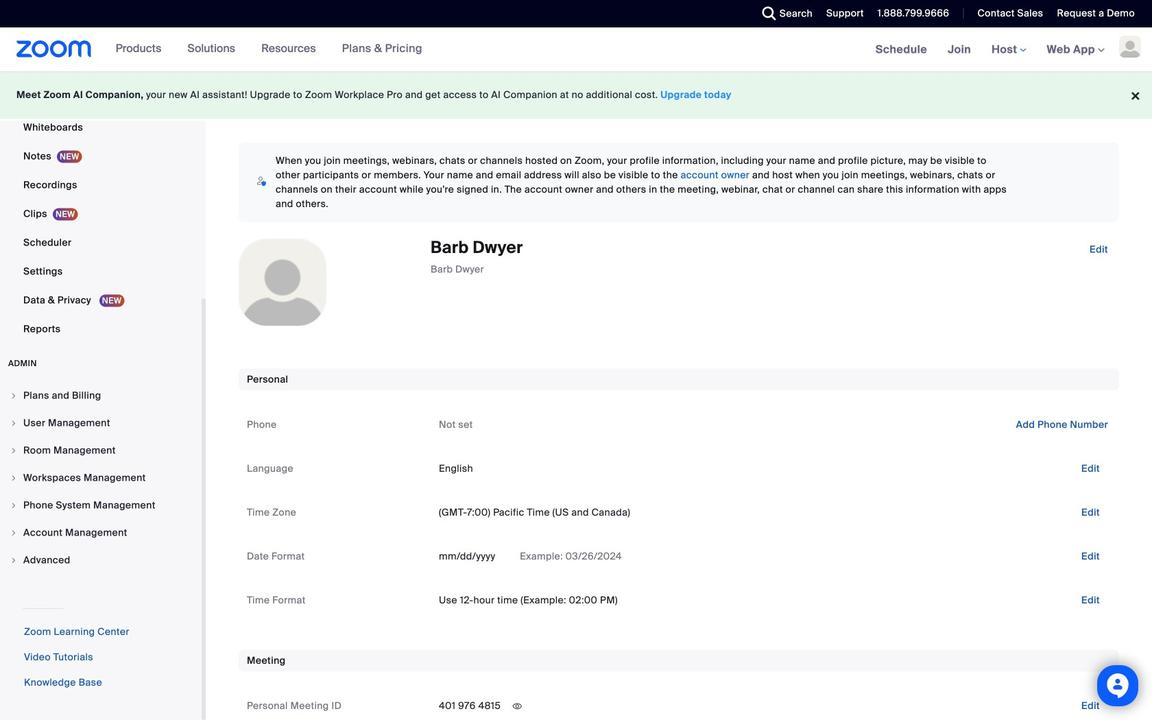 Task type: locate. For each thing, give the bounding box(es) containing it.
2 right image from the top
[[10, 447, 18, 455]]

1 right image from the top
[[10, 392, 18, 400]]

2 right image from the top
[[10, 502, 18, 510]]

right image for 6th menu item
[[10, 529, 18, 537]]

banner
[[0, 27, 1153, 72]]

0 vertical spatial right image
[[10, 419, 18, 428]]

footer
[[0, 71, 1153, 119]]

1 vertical spatial right image
[[10, 447, 18, 455]]

3 right image from the top
[[10, 529, 18, 537]]

hide personal meeting id image
[[507, 701, 529, 713]]

right image
[[10, 392, 18, 400], [10, 502, 18, 510], [10, 529, 18, 537], [10, 557, 18, 565]]

2 vertical spatial right image
[[10, 474, 18, 482]]

meetings navigation
[[866, 27, 1153, 72]]

zoom logo image
[[16, 40, 92, 58]]

menu item
[[0, 383, 202, 409], [0, 410, 202, 436], [0, 438, 202, 464], [0, 465, 202, 491], [0, 493, 202, 519], [0, 520, 202, 546], [0, 548, 202, 574]]

7 menu item from the top
[[0, 548, 202, 574]]

4 right image from the top
[[10, 557, 18, 565]]

personal menu menu
[[0, 0, 202, 345]]

3 right image from the top
[[10, 474, 18, 482]]

6 menu item from the top
[[0, 520, 202, 546]]

right image
[[10, 419, 18, 428], [10, 447, 18, 455], [10, 474, 18, 482]]

1 right image from the top
[[10, 419, 18, 428]]



Task type: vqa. For each thing, say whether or not it's contained in the screenshot.
4th menu item from the bottom
yes



Task type: describe. For each thing, give the bounding box(es) containing it.
1 menu item from the top
[[0, 383, 202, 409]]

4 menu item from the top
[[0, 465, 202, 491]]

right image for fifth menu item
[[10, 502, 18, 510]]

right image for 1st menu item from the bottom of the 'admin menu' "menu"
[[10, 557, 18, 565]]

right image for 6th menu item from the bottom of the 'admin menu' "menu"
[[10, 419, 18, 428]]

right image for 1st menu item
[[10, 392, 18, 400]]

admin menu menu
[[0, 383, 202, 575]]

user photo image
[[240, 240, 326, 326]]

right image for fifth menu item from the bottom of the 'admin menu' "menu"
[[10, 447, 18, 455]]

product information navigation
[[105, 27, 433, 71]]

2 menu item from the top
[[0, 410, 202, 436]]

5 menu item from the top
[[0, 493, 202, 519]]

3 menu item from the top
[[0, 438, 202, 464]]

right image for 4th menu item from the bottom of the 'admin menu' "menu"
[[10, 474, 18, 482]]

profile picture image
[[1120, 36, 1142, 58]]

edit user photo image
[[272, 277, 294, 289]]



